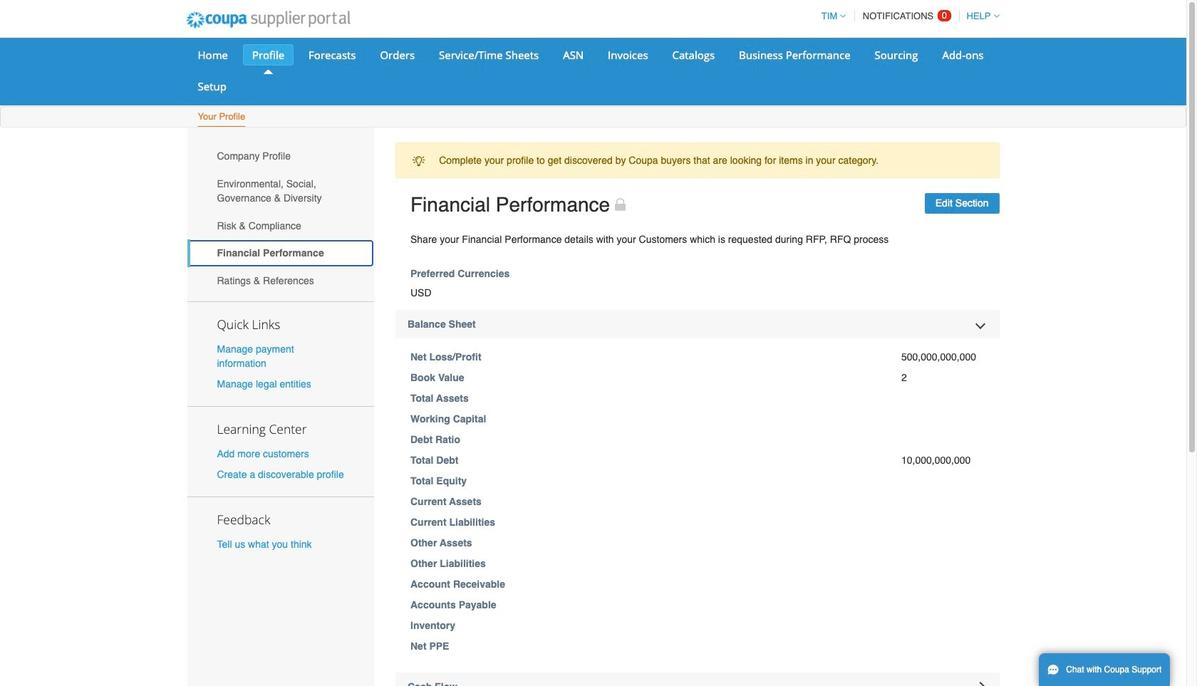 Task type: locate. For each thing, give the bounding box(es) containing it.
0 vertical spatial heading
[[396, 310, 1000, 339]]

navigation
[[816, 2, 1000, 30]]

coupa supplier portal image
[[176, 2, 360, 38]]

heading
[[396, 310, 1000, 339], [396, 673, 1000, 687]]

1 vertical spatial heading
[[396, 673, 1000, 687]]

alert
[[396, 143, 1000, 179]]



Task type: describe. For each thing, give the bounding box(es) containing it.
2 heading from the top
[[396, 673, 1000, 687]]

1 heading from the top
[[396, 310, 1000, 339]]



Task type: vqa. For each thing, say whether or not it's contained in the screenshot.
Current Customers "heading"
no



